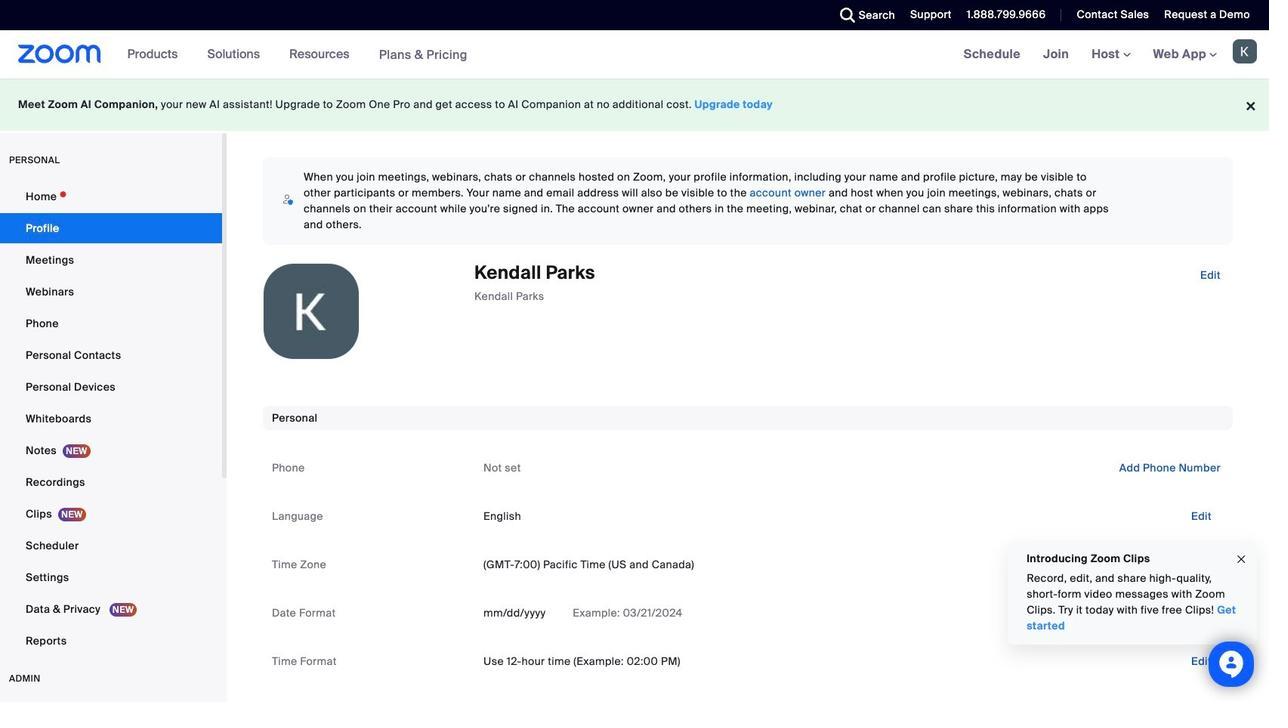 Task type: describe. For each thing, give the bounding box(es) containing it.
user photo image
[[264, 264, 359, 359]]

profile picture image
[[1234, 39, 1258, 63]]

zoom logo image
[[18, 45, 101, 63]]

personal menu menu
[[0, 181, 222, 658]]

product information navigation
[[116, 30, 479, 79]]



Task type: locate. For each thing, give the bounding box(es) containing it.
edit user photo image
[[299, 305, 324, 318]]

footer
[[0, 79, 1270, 131]]

meetings navigation
[[953, 30, 1270, 79]]

banner
[[0, 30, 1270, 79]]

close image
[[1236, 551, 1248, 568]]



